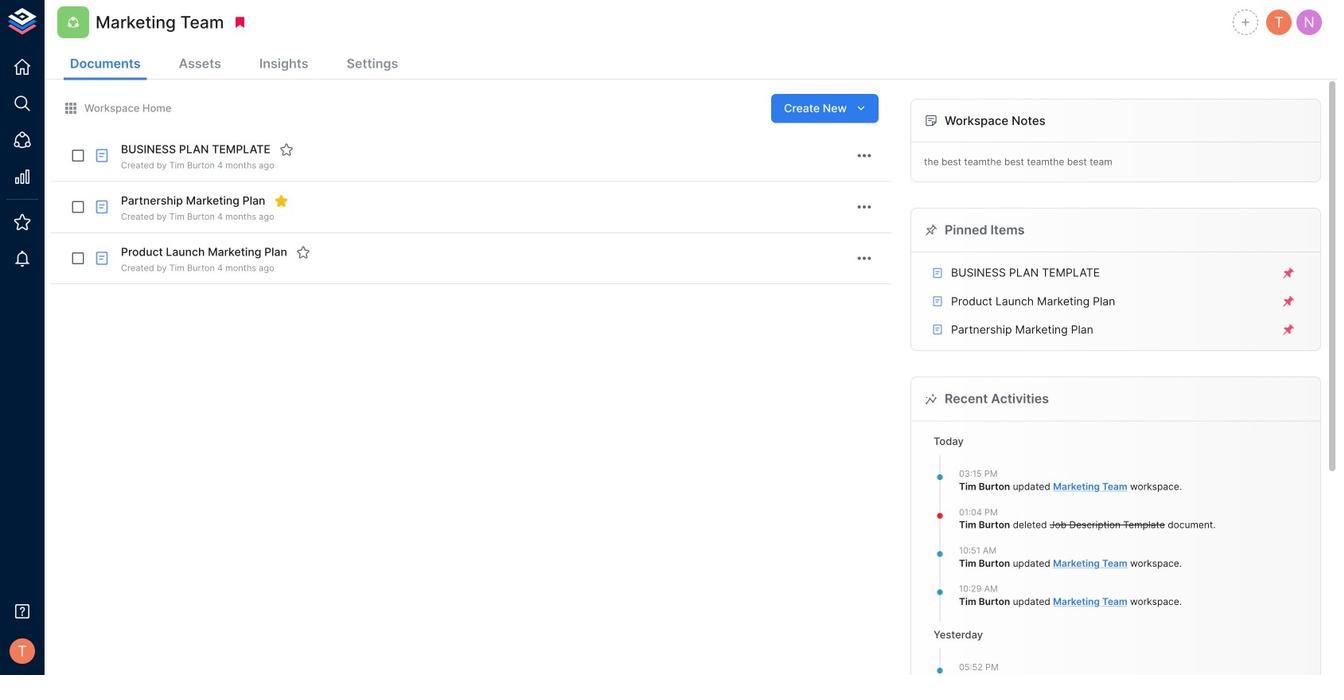 Task type: describe. For each thing, give the bounding box(es) containing it.
2 unpin image from the top
[[1282, 294, 1296, 309]]

remove bookmark image
[[233, 15, 247, 29]]

unpin image
[[1282, 323, 1296, 337]]



Task type: vqa. For each thing, say whether or not it's contained in the screenshot.
Workspace Name text box
no



Task type: locate. For each thing, give the bounding box(es) containing it.
1 horizontal spatial favorite image
[[296, 245, 310, 259]]

unpin image
[[1282, 266, 1296, 280], [1282, 294, 1296, 309]]

0 horizontal spatial favorite image
[[279, 143, 294, 157]]

1 vertical spatial favorite image
[[296, 245, 310, 259]]

remove favorite image
[[274, 194, 289, 208]]

favorite image
[[279, 143, 294, 157], [296, 245, 310, 259]]

1 vertical spatial unpin image
[[1282, 294, 1296, 309]]

0 vertical spatial unpin image
[[1282, 266, 1296, 280]]

0 vertical spatial favorite image
[[279, 143, 294, 157]]

1 unpin image from the top
[[1282, 266, 1296, 280]]



